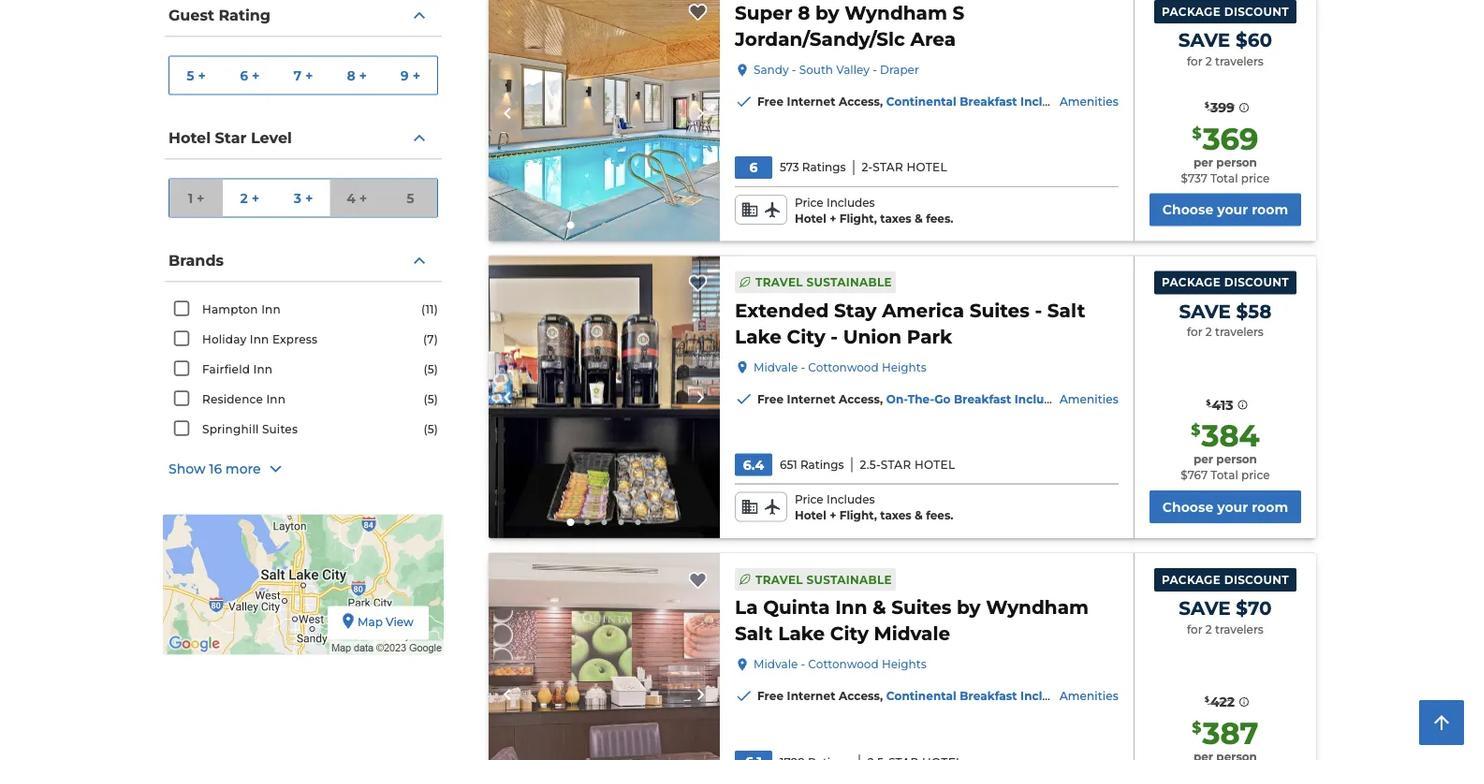 Task type: locate. For each thing, give the bounding box(es) containing it.
room down $ 369 per person $737 total price
[[1252, 202, 1289, 218]]

1 travel sustainable from the top
[[756, 276, 893, 289]]

by inside super 8 by wyndham s jordan/sandy/slc area
[[816, 1, 840, 24]]

inn down holiday inn express
[[253, 362, 273, 376]]

$ inside the '$ 387'
[[1193, 719, 1202, 737]]

person inside $ 384 per person $767 total price
[[1217, 453, 1258, 466]]

0 vertical spatial travel sustainable
[[756, 276, 893, 289]]

includes down 2-
[[827, 196, 875, 209]]

0 vertical spatial go to image #2 image
[[585, 223, 591, 228]]

show 16 more
[[169, 461, 261, 477]]

0 vertical spatial go to image #4 image
[[619, 223, 624, 228]]

for down 'save $70'
[[1188, 623, 1203, 636]]

1 for 2 travelers from the top
[[1188, 54, 1264, 68]]

internet down quinta
[[787, 690, 836, 704]]

3 , from the top
[[880, 690, 883, 704]]

1 vertical spatial for
[[1188, 325, 1203, 339]]

9 + button
[[384, 57, 437, 94]]

go to image #4 image
[[619, 223, 624, 228], [619, 520, 624, 526]]

hotel star level
[[169, 129, 292, 147]]

fees. down 2-star hotel
[[927, 211, 954, 225]]

inn for holiday
[[250, 332, 269, 346]]

2 free internet access , continental breakfast included from the top
[[758, 690, 1074, 704]]

2 choose from the top
[[1163, 499, 1214, 515]]

0 vertical spatial ,
[[880, 95, 883, 109]]

choose your room for 369
[[1163, 202, 1289, 218]]

3 internet from the top
[[787, 690, 836, 704]]

package discount up save $58
[[1162, 276, 1290, 289]]

travel up quinta
[[756, 573, 803, 587]]

1 free internet access , continental breakfast included from the top
[[758, 95, 1074, 109]]

1 flight, from the top
[[840, 211, 877, 225]]

includes down 2.5-
[[827, 493, 875, 507]]

flight, for 384
[[840, 509, 877, 523]]

price includes hotel + flight, taxes & fees. down 2-
[[795, 196, 954, 225]]

per
[[1194, 155, 1214, 169], [1194, 453, 1214, 466]]

access for 369
[[839, 95, 880, 109]]

1 go to image #5 image from the top
[[635, 223, 641, 228]]

0 vertical spatial cottonwood
[[809, 361, 879, 374]]

price inside $ 384 per person $767 total price
[[1242, 469, 1271, 482]]

2 price includes hotel + flight, taxes & fees. from the top
[[795, 493, 954, 523]]

super 8 by wyndham s jordan/sandy/slc area
[[735, 1, 965, 51]]

1 continental from the top
[[887, 95, 957, 109]]

hotel right 2.5-
[[915, 458, 956, 472]]

2 vertical spatial suites
[[892, 596, 952, 619]]

includes for 384
[[827, 493, 875, 507]]

1 vertical spatial discount
[[1225, 276, 1290, 289]]

2
[[1206, 54, 1213, 68], [240, 190, 248, 206], [1206, 325, 1213, 339], [1206, 623, 1213, 636]]

2 down save $60
[[1206, 54, 1213, 68]]

fees. for 369
[[927, 211, 954, 225]]

1 for from the top
[[1188, 54, 1203, 68]]

breakfast image
[[489, 256, 720, 539], [489, 554, 720, 761]]

by inside la quinta inn & suites by wyndham salt lake city midvale
[[957, 596, 981, 619]]

0 vertical spatial access
[[839, 95, 880, 109]]

price down 651 ratings
[[795, 493, 824, 507]]

travel sustainable up stay
[[756, 276, 893, 289]]

flight, down 2.5-
[[840, 509, 877, 523]]

ratings right 573
[[803, 161, 846, 174]]

& inside la quinta inn & suites by wyndham salt lake city midvale
[[873, 596, 887, 619]]

0 horizontal spatial 5
[[187, 67, 194, 83]]

,
[[880, 95, 883, 109], [880, 393, 883, 406], [880, 690, 883, 704]]

$ for 384
[[1192, 421, 1201, 439]]

access down valley
[[839, 95, 880, 109]]

0 horizontal spatial 8
[[347, 67, 356, 83]]

save left $58
[[1180, 300, 1231, 323]]

0 vertical spatial go to image #1 image
[[567, 222, 575, 229]]

384
[[1202, 418, 1260, 454]]

1 total from the top
[[1211, 171, 1239, 185]]

for 2 travelers down 'save $70'
[[1188, 623, 1264, 636]]

2 vertical spatial (5)
[[424, 422, 438, 436]]

1 go to image #2 image from the top
[[585, 223, 591, 228]]

0 vertical spatial star
[[215, 129, 247, 147]]

total
[[1211, 171, 1239, 185], [1211, 469, 1239, 482]]

(5) for springhill suites
[[424, 422, 438, 436]]

2 go to image #5 image from the top
[[635, 520, 641, 526]]

access left on-
[[839, 393, 880, 406]]

free for 387
[[758, 690, 784, 704]]

5 +
[[187, 67, 206, 83]]

go to image #1 image
[[567, 222, 575, 229], [567, 519, 575, 527]]

save left $70
[[1180, 597, 1231, 620]]

399
[[1211, 100, 1235, 115]]

5 inside '5' button
[[407, 190, 415, 206]]

travelers down save $60
[[1216, 54, 1264, 68]]

room
[[1252, 202, 1289, 218], [1252, 499, 1289, 515]]

0 vertical spatial included
[[1021, 95, 1074, 109]]

1 vertical spatial (5)
[[424, 392, 438, 406]]

$ inside $ 369 per person $737 total price
[[1193, 124, 1202, 142]]

for down save $58
[[1188, 325, 1203, 339]]

1 person from the top
[[1217, 155, 1258, 169]]

2 vertical spatial star
[[881, 458, 912, 472]]

south
[[800, 63, 834, 77]]

6 inside button
[[240, 67, 248, 83]]

inn up springhill suites
[[266, 392, 286, 406]]

$ for 399
[[1205, 100, 1210, 109]]

0 vertical spatial internet
[[787, 95, 836, 109]]

per for 369
[[1194, 155, 1214, 169]]

0 vertical spatial breakfast
[[960, 95, 1018, 109]]

internet
[[787, 95, 836, 109], [787, 393, 836, 406], [787, 690, 836, 704]]

extended stay america suites - salt lake city - union park
[[735, 299, 1086, 348]]

&
[[915, 211, 923, 225], [915, 509, 923, 523], [873, 596, 887, 619]]

1 cottonwood from the top
[[809, 361, 879, 374]]

0 vertical spatial person
[[1217, 155, 1258, 169]]

0 vertical spatial photo carousel region
[[489, 0, 720, 241]]

heights down la quinta inn & suites by wyndham salt lake city midvale
[[882, 658, 927, 672]]

+ for 7 +
[[305, 67, 313, 83]]

cottonwood for 387
[[809, 658, 879, 672]]

0 vertical spatial salt
[[1048, 299, 1086, 322]]

$ 384 per person $767 total price
[[1181, 418, 1271, 482]]

suites inside la quinta inn & suites by wyndham salt lake city midvale
[[892, 596, 952, 619]]

$ inside $ 399
[[1205, 100, 1210, 109]]

salt inside the extended stay america suites - salt lake city - union park
[[1048, 299, 1086, 322]]

2 fees. from the top
[[927, 509, 954, 523]]

+ right 7
[[305, 67, 313, 83]]

$ for 387
[[1193, 719, 1202, 737]]

hotel right 2-
[[907, 161, 948, 174]]

heights for 387
[[882, 658, 927, 672]]

2 flight, from the top
[[840, 509, 877, 523]]

1 vertical spatial amenities
[[1060, 393, 1119, 406]]

0 vertical spatial 5
[[187, 67, 194, 83]]

travelers for 369
[[1216, 54, 1264, 68]]

travel for 384
[[756, 276, 803, 289]]

1 vertical spatial free
[[758, 393, 784, 406]]

2 per from the top
[[1194, 453, 1214, 466]]

1 vertical spatial sustainable
[[807, 573, 893, 587]]

included for 369
[[1021, 95, 1074, 109]]

price for 384
[[1242, 469, 1271, 482]]

person inside $ 369 per person $737 total price
[[1217, 155, 1258, 169]]

person for 384
[[1217, 453, 1258, 466]]

continental
[[887, 95, 957, 109], [887, 690, 957, 704]]

0 vertical spatial fees.
[[927, 211, 954, 225]]

per up the $737
[[1194, 155, 1214, 169]]

choose your room
[[1163, 202, 1289, 218], [1163, 499, 1289, 515]]

0 vertical spatial free internet access , continental breakfast included
[[758, 95, 1074, 109]]

package discount up 'save $70'
[[1162, 573, 1290, 587]]

save for 369
[[1179, 28, 1231, 51]]

amenities for 387
[[1060, 690, 1119, 704]]

0 vertical spatial breakfast image
[[489, 256, 720, 539]]

3 access from the top
[[839, 690, 880, 704]]

package up save $60
[[1162, 5, 1221, 18]]

1 vertical spatial travel sustainable
[[756, 573, 893, 587]]

+ left 7
[[252, 67, 260, 83]]

price inside $ 369 per person $737 total price
[[1242, 171, 1270, 185]]

for 2 travelers down save $58
[[1188, 325, 1264, 339]]

2 (5) from the top
[[424, 392, 438, 406]]

lake inside the extended stay america suites - salt lake city - union park
[[735, 325, 782, 348]]

extended stay america suites - salt lake city - union park element
[[735, 297, 1119, 349]]

flight, down 2-
[[840, 211, 877, 225]]

1 horizontal spatial city
[[831, 623, 869, 645]]

for 2 travelers for 384
[[1188, 325, 1264, 339]]

per inside $ 384 per person $767 total price
[[1194, 453, 1214, 466]]

package discount up save $60
[[1162, 5, 1290, 18]]

discount for 384
[[1225, 276, 1290, 289]]

go to image #3 image for 384
[[602, 520, 607, 526]]

3
[[294, 190, 302, 206]]

sustainable up stay
[[807, 276, 893, 289]]

by
[[816, 1, 840, 24], [957, 596, 981, 619]]

2 includes from the top
[[827, 493, 875, 507]]

2 taxes from the top
[[881, 509, 912, 523]]

7
[[294, 67, 302, 83]]

2 choose your room from the top
[[1163, 499, 1289, 515]]

access down la quinta inn & suites by wyndham salt lake city midvale
[[839, 690, 880, 704]]

midvale - cottonwood heights
[[754, 361, 927, 374], [754, 658, 927, 672]]

your for 369
[[1218, 202, 1249, 218]]

inn for residence
[[266, 392, 286, 406]]

1 discount from the top
[[1225, 5, 1290, 18]]

0 vertical spatial midvale - cottonwood heights
[[754, 361, 927, 374]]

flight,
[[840, 211, 877, 225], [840, 509, 877, 523]]

1 package from the top
[[1162, 5, 1221, 18]]

go to image #2 image
[[585, 223, 591, 228], [585, 520, 591, 526]]

2 total from the top
[[1211, 469, 1239, 482]]

1 vertical spatial package discount
[[1162, 276, 1290, 289]]

package up save $58
[[1162, 276, 1221, 289]]

continental down draper
[[887, 95, 957, 109]]

heights up on-
[[882, 361, 927, 374]]

0 vertical spatial continental
[[887, 95, 957, 109]]

price includes hotel + flight, taxes & fees.
[[795, 196, 954, 225], [795, 493, 954, 523]]

2 continental from the top
[[887, 690, 957, 704]]

taxes down '2.5-star hotel'
[[881, 509, 912, 523]]

2 cottonwood from the top
[[809, 658, 879, 672]]

total inside $ 369 per person $737 total price
[[1211, 171, 1239, 185]]

+ right 9
[[413, 67, 421, 83]]

price includes hotel + flight, taxes & fees. for 369
[[795, 196, 954, 225]]

package for 369
[[1162, 5, 1221, 18]]

go to image #5 image
[[635, 223, 641, 228], [635, 520, 641, 526]]

discount for 369
[[1225, 5, 1290, 18]]

-
[[792, 63, 797, 77], [873, 63, 877, 77], [1035, 299, 1043, 322], [831, 325, 838, 348], [801, 361, 806, 374], [801, 658, 806, 672]]

1 vertical spatial 8
[[347, 67, 356, 83]]

2 vertical spatial &
[[873, 596, 887, 619]]

free down sandy
[[758, 95, 784, 109]]

springhill suites
[[202, 422, 298, 436]]

1 per from the top
[[1194, 155, 1214, 169]]

2 go to image #3 image from the top
[[602, 520, 607, 526]]

taxes for 369
[[881, 211, 912, 225]]

3 package discount from the top
[[1162, 573, 1290, 587]]

2 vertical spatial free
[[758, 690, 784, 704]]

3 (5) from the top
[[424, 422, 438, 436]]

2 vertical spatial photo carousel region
[[489, 554, 720, 761]]

1 vertical spatial continental
[[887, 690, 957, 704]]

choose your room down $767
[[1163, 499, 1289, 515]]

1 horizontal spatial salt
[[1048, 299, 1086, 322]]

3 amenities from the top
[[1060, 690, 1119, 704]]

1 vertical spatial save
[[1180, 300, 1231, 323]]

2 vertical spatial discount
[[1225, 573, 1290, 587]]

free internet access , continental breakfast included
[[758, 95, 1074, 109], [758, 690, 1074, 704]]

, for 387
[[880, 690, 883, 704]]

, left on-
[[880, 393, 883, 406]]

travelers for 384
[[1216, 325, 1264, 339]]

extended
[[735, 299, 829, 322]]

star for 369
[[873, 161, 904, 174]]

, down draper
[[880, 95, 883, 109]]

0 vertical spatial city
[[787, 325, 826, 348]]

save left $60
[[1179, 28, 1231, 51]]

2 discount from the top
[[1225, 276, 1290, 289]]

star down on-
[[881, 458, 912, 472]]

choose down the $737
[[1163, 202, 1214, 218]]

2 package discount from the top
[[1162, 276, 1290, 289]]

8
[[798, 1, 811, 24], [347, 67, 356, 83]]

guest
[[169, 6, 214, 24]]

lake down quinta
[[779, 623, 825, 645]]

$ inside $ 422
[[1205, 695, 1210, 704]]

2 vertical spatial included
[[1021, 690, 1074, 704]]

1 heights from the top
[[882, 361, 927, 374]]

1 internet from the top
[[787, 95, 836, 109]]

1 breakfast image from the top
[[489, 256, 720, 539]]

free internet access , continental breakfast included down la quinta inn & suites by wyndham salt lake city midvale
[[758, 690, 1074, 704]]

salt
[[1048, 299, 1086, 322], [735, 623, 773, 645]]

+ down 651 ratings
[[830, 509, 837, 523]]

cottonwood down union on the right top of the page
[[809, 361, 879, 374]]

2-star hotel
[[862, 161, 948, 174]]

for 2 travelers down save $60
[[1188, 54, 1264, 68]]

369
[[1203, 120, 1259, 157]]

1 amenities from the top
[[1060, 95, 1119, 109]]

discount up $60
[[1225, 5, 1290, 18]]

0 vertical spatial sustainable
[[807, 276, 893, 289]]

& down '2.5-star hotel'
[[915, 509, 923, 523]]

heights
[[882, 361, 927, 374], [882, 658, 927, 672]]

2 sustainable from the top
[[807, 573, 893, 587]]

$
[[1205, 100, 1210, 109], [1193, 124, 1202, 142], [1207, 398, 1211, 407], [1192, 421, 1201, 439], [1205, 695, 1210, 704], [1193, 719, 1202, 737]]

0 vertical spatial total
[[1211, 171, 1239, 185]]

1 vertical spatial travel
[[756, 573, 803, 587]]

continental for 387
[[887, 690, 957, 704]]

1 includes from the top
[[827, 196, 875, 209]]

, down la quinta inn & suites by wyndham salt lake city midvale
[[880, 690, 883, 704]]

8 +
[[347, 67, 367, 83]]

2 room from the top
[[1252, 499, 1289, 515]]

1 vertical spatial package
[[1162, 276, 1221, 289]]

6 +
[[240, 67, 260, 83]]

2 for 2 travelers from the top
[[1188, 325, 1264, 339]]

$ left 384
[[1192, 421, 1201, 439]]

midvale - cottonwood heights for 384
[[754, 361, 927, 374]]

for for 369
[[1188, 54, 1203, 68]]

map
[[358, 616, 383, 629]]

lake inside la quinta inn & suites by wyndham salt lake city midvale
[[779, 623, 825, 645]]

2 midvale - cottonwood heights from the top
[[754, 658, 927, 672]]

2 vertical spatial access
[[839, 690, 880, 704]]

$ inside $ 413
[[1207, 398, 1211, 407]]

0 vertical spatial for
[[1188, 54, 1203, 68]]

3 package from the top
[[1162, 573, 1221, 587]]

show
[[169, 461, 206, 477]]

1 (5) from the top
[[424, 362, 438, 376]]

travel sustainable up quinta
[[756, 573, 893, 587]]

$ inside $ 384 per person $767 total price
[[1192, 421, 1201, 439]]

0 vertical spatial choose your room
[[1163, 202, 1289, 218]]

+ left 9
[[359, 67, 367, 83]]

go to image #3 image
[[602, 223, 607, 228], [602, 520, 607, 526]]

express
[[272, 332, 318, 346]]

2 person from the top
[[1217, 453, 1258, 466]]

1 vertical spatial go to image #1 image
[[567, 519, 575, 527]]

1 vertical spatial by
[[957, 596, 981, 619]]

0 vertical spatial go to image #3 image
[[602, 223, 607, 228]]

1 vertical spatial price
[[1242, 469, 1271, 482]]

6 left 573
[[750, 160, 758, 176]]

2 package from the top
[[1162, 276, 1221, 289]]

& right quinta
[[873, 596, 887, 619]]

1 vertical spatial included
[[1015, 393, 1068, 406]]

price includes hotel + flight, taxes & fees. down 2.5-
[[795, 493, 954, 523]]

0 vertical spatial free
[[758, 95, 784, 109]]

la quinta inn & suites by wyndham salt lake city midvale element
[[735, 595, 1119, 646]]

2 your from the top
[[1218, 499, 1249, 515]]

free internet access , on-the-go breakfast included amenities
[[758, 393, 1119, 406]]

1 midvale - cottonwood heights from the top
[[754, 361, 927, 374]]

+ for 9 +
[[413, 67, 421, 83]]

breakfast image for 384
[[489, 256, 720, 539]]

$ left 422
[[1205, 695, 1210, 704]]

hotel down 651 ratings
[[795, 509, 827, 523]]

6
[[240, 67, 248, 83], [750, 160, 758, 176]]

2 travel sustainable from the top
[[756, 573, 893, 587]]

1 taxes from the top
[[881, 211, 912, 225]]

2 go to image #4 image from the top
[[619, 520, 624, 526]]

1 free from the top
[[758, 95, 784, 109]]

package discount for 384
[[1162, 276, 1290, 289]]

internet up 651 ratings
[[787, 393, 836, 406]]

1 vertical spatial total
[[1211, 469, 1239, 482]]

go to image #2 image for 384
[[585, 520, 591, 526]]

1 fees. from the top
[[927, 211, 954, 225]]

ratings for 369
[[803, 161, 846, 174]]

0 vertical spatial ratings
[[803, 161, 846, 174]]

choose your room down the $737
[[1163, 202, 1289, 218]]

star
[[215, 129, 247, 147], [873, 161, 904, 174], [881, 458, 912, 472]]

photo carousel region
[[489, 0, 720, 241], [489, 256, 720, 539], [489, 554, 720, 761]]

5 right 4 + button
[[407, 190, 415, 206]]

1 choose your room button from the top
[[1150, 193, 1302, 226]]

your down $ 384 per person $767 total price
[[1218, 499, 1249, 515]]

2 photo carousel region from the top
[[489, 256, 720, 539]]

1 vertical spatial choose your room
[[1163, 499, 1289, 515]]

1 price includes hotel + flight, taxes & fees. from the top
[[795, 196, 954, 225]]

1 choose your room from the top
[[1163, 202, 1289, 218]]

save $60
[[1179, 28, 1273, 51]]

2 horizontal spatial suites
[[970, 299, 1030, 322]]

total inside $ 384 per person $767 total price
[[1211, 469, 1239, 482]]

inn down hampton inn
[[250, 332, 269, 346]]

(5) for residence inn
[[424, 392, 438, 406]]

includes for 369
[[827, 196, 875, 209]]

sustainable for 384
[[807, 276, 893, 289]]

1 go to image #4 image from the top
[[619, 223, 624, 228]]

2 for 387
[[1206, 623, 1213, 636]]

midvale
[[754, 361, 798, 374], [874, 623, 951, 645], [754, 658, 798, 672]]

person down 399
[[1217, 155, 1258, 169]]

5 inside 5 + button
[[187, 67, 194, 83]]

2 choose your room button from the top
[[1150, 491, 1302, 524]]

1 choose from the top
[[1163, 202, 1214, 218]]

internet down south
[[787, 95, 836, 109]]

6 for 6 +
[[240, 67, 248, 83]]

for 2 travelers for 369
[[1188, 54, 1264, 68]]

8 up jordan/sandy/slc at top
[[798, 1, 811, 24]]

3 free from the top
[[758, 690, 784, 704]]

2 vertical spatial amenities
[[1060, 690, 1119, 704]]

travelers down save $58
[[1216, 325, 1264, 339]]

2 heights from the top
[[882, 658, 927, 672]]

3 + button
[[277, 179, 330, 217]]

2 travelers from the top
[[1216, 325, 1264, 339]]

0 vertical spatial your
[[1218, 202, 1249, 218]]

+ for 3 +
[[305, 190, 313, 206]]

person
[[1217, 155, 1258, 169], [1217, 453, 1258, 466]]

go to image #5 image for 369
[[635, 223, 641, 228]]

choose your room button down the $737
[[1150, 193, 1302, 226]]

price down the 369
[[1242, 171, 1270, 185]]

1 vertical spatial midvale - cottonwood heights
[[754, 658, 927, 672]]

1 vertical spatial photo carousel region
[[489, 256, 720, 539]]

choose your room button
[[1150, 193, 1302, 226], [1150, 491, 1302, 524]]

0 vertical spatial by
[[816, 1, 840, 24]]

inn for fairfield
[[253, 362, 273, 376]]

taxes down 2-star hotel
[[881, 211, 912, 225]]

3 photo carousel region from the top
[[489, 554, 720, 761]]

& down 2-star hotel
[[915, 211, 923, 225]]

1 your from the top
[[1218, 202, 1249, 218]]

1 vertical spatial go to image #3 image
[[602, 520, 607, 526]]

ratings for 384
[[801, 458, 844, 472]]

0 horizontal spatial 6
[[240, 67, 248, 83]]

choose your room button for 384
[[1150, 491, 1302, 524]]

0 horizontal spatial wyndham
[[845, 1, 948, 24]]

2 breakfast image from the top
[[489, 554, 720, 761]]

3 for 2 travelers from the top
[[1188, 623, 1264, 636]]

for
[[1188, 54, 1203, 68], [1188, 325, 1203, 339], [1188, 623, 1203, 636]]

0 vertical spatial price includes hotel + flight, taxes & fees.
[[795, 196, 954, 225]]

midvale - cottonwood heights down quinta
[[754, 658, 927, 672]]

ratings right 651
[[801, 458, 844, 472]]

0 horizontal spatial salt
[[735, 623, 773, 645]]

hotel
[[169, 129, 211, 147], [907, 161, 948, 174], [795, 211, 827, 225], [915, 458, 956, 472], [795, 509, 827, 523]]

3 for from the top
[[1188, 623, 1203, 636]]

choose down $767
[[1163, 499, 1214, 515]]

0 vertical spatial price
[[795, 196, 824, 209]]

0 vertical spatial lake
[[735, 325, 782, 348]]

8 inside super 8 by wyndham s jordan/sandy/slc area
[[798, 1, 811, 24]]

0 vertical spatial &
[[915, 211, 923, 225]]

midvale for 384
[[754, 361, 798, 374]]

2 price from the top
[[795, 493, 824, 507]]

422
[[1211, 694, 1235, 710]]

1 vertical spatial go to image #4 image
[[619, 520, 624, 526]]

1 vertical spatial midvale
[[874, 623, 951, 645]]

9 +
[[401, 67, 421, 83]]

0 vertical spatial discount
[[1225, 5, 1290, 18]]

choose
[[1163, 202, 1214, 218], [1163, 499, 1214, 515]]

price
[[795, 196, 824, 209], [795, 493, 824, 507]]

1 vertical spatial &
[[915, 509, 923, 523]]

continental down 'la quinta inn & suites by wyndham salt lake city midvale' element
[[887, 690, 957, 704]]

access
[[839, 95, 880, 109], [839, 393, 880, 406], [839, 690, 880, 704]]

cottonwood down quinta
[[809, 658, 879, 672]]

package discount
[[1162, 5, 1290, 18], [1162, 276, 1290, 289], [1162, 573, 1290, 587]]

0 vertical spatial 8
[[798, 1, 811, 24]]

1 vertical spatial breakfast
[[954, 393, 1012, 406]]

per inside $ 369 per person $737 total price
[[1194, 155, 1214, 169]]

0 vertical spatial save
[[1179, 28, 1231, 51]]

5
[[187, 67, 194, 83], [407, 190, 415, 206]]

room for 384
[[1252, 499, 1289, 515]]

1 travel from the top
[[756, 276, 803, 289]]

1 room from the top
[[1252, 202, 1289, 218]]

free up 6.4
[[758, 393, 784, 406]]

free
[[758, 95, 784, 109], [758, 393, 784, 406], [758, 690, 784, 704]]

1 sustainable from the top
[[807, 276, 893, 289]]

1 vertical spatial go to image #5 image
[[635, 520, 641, 526]]

1 travelers from the top
[[1216, 54, 1264, 68]]

1 vertical spatial for 2 travelers
[[1188, 325, 1264, 339]]

0 vertical spatial choose your room button
[[1150, 193, 1302, 226]]

0 vertical spatial 6
[[240, 67, 248, 83]]

1 vertical spatial room
[[1252, 499, 1289, 515]]

star right 573 ratings
[[873, 161, 904, 174]]

2 vertical spatial ,
[[880, 690, 883, 704]]

1 vertical spatial flight,
[[840, 509, 877, 523]]

draper
[[880, 63, 920, 77]]

2 vertical spatial save
[[1180, 597, 1231, 620]]

1 horizontal spatial suites
[[892, 596, 952, 619]]

includes
[[827, 196, 875, 209], [827, 493, 875, 507]]

super 8 by wyndham s jordan/sandy/slc area element
[[735, 0, 1119, 51]]

go to image #1 image for 369
[[567, 222, 575, 229]]

city
[[787, 325, 826, 348], [831, 623, 869, 645]]

1 vertical spatial lake
[[779, 623, 825, 645]]

1 horizontal spatial wyndham
[[986, 596, 1089, 619]]

1 package discount from the top
[[1162, 5, 1290, 18]]

lake down extended
[[735, 325, 782, 348]]

8 inside 8 + button
[[347, 67, 356, 83]]

0 vertical spatial package discount
[[1162, 5, 1290, 18]]

2 travel from the top
[[756, 573, 803, 587]]

1 go to image #1 image from the top
[[567, 222, 575, 229]]

room down $ 384 per person $767 total price
[[1252, 499, 1289, 515]]

save for 384
[[1180, 300, 1231, 323]]

+ left 6 + button
[[198, 67, 206, 83]]

cottonwood for 384
[[809, 361, 879, 374]]

1 vertical spatial internet
[[787, 393, 836, 406]]

1 vertical spatial includes
[[827, 493, 875, 507]]

2 down save $58
[[1206, 325, 1213, 339]]

0 vertical spatial heights
[[882, 361, 927, 374]]

1 photo carousel region from the top
[[489, 0, 720, 241]]

per up $767
[[1194, 453, 1214, 466]]

sustainable up quinta
[[807, 573, 893, 587]]

2 +
[[240, 190, 260, 206]]

1 go to image #3 image from the top
[[602, 223, 607, 228]]

2 down 'save $70'
[[1206, 623, 1213, 636]]

breakfast
[[960, 95, 1018, 109], [954, 393, 1012, 406], [960, 690, 1018, 704]]

package
[[1162, 5, 1221, 18], [1162, 276, 1221, 289], [1162, 573, 1221, 587]]

choose your room button down $767
[[1150, 491, 1302, 524]]

free internet access , continental breakfast included down draper
[[758, 95, 1074, 109]]

person down 413
[[1217, 453, 1258, 466]]

go to image #1 image for 384
[[567, 519, 575, 527]]

city inside la quinta inn & suites by wyndham salt lake city midvale
[[831, 623, 869, 645]]

price down 573 ratings
[[795, 196, 824, 209]]

0 vertical spatial suites
[[970, 299, 1030, 322]]

2 go to image #1 image from the top
[[567, 519, 575, 527]]

1 vertical spatial ratings
[[801, 458, 844, 472]]

go to image #3 image for 369
[[602, 223, 607, 228]]

city inside the extended stay america suites - salt lake city - union park
[[787, 325, 826, 348]]

breakfast for 369
[[960, 95, 1018, 109]]

springhill
[[202, 422, 259, 436]]

+ right 1 at the top left of page
[[197, 190, 205, 206]]

1 , from the top
[[880, 95, 883, 109]]

2 go to image #2 image from the top
[[585, 520, 591, 526]]

+ right 3 at the left top
[[305, 190, 313, 206]]

travel sustainable
[[756, 276, 893, 289], [756, 573, 893, 587]]

0 vertical spatial per
[[1194, 155, 1214, 169]]

total right $767
[[1211, 469, 1239, 482]]

2 for from the top
[[1188, 325, 1203, 339]]

midvale for 387
[[754, 658, 798, 672]]

0 vertical spatial package
[[1162, 5, 1221, 18]]

1 access from the top
[[839, 95, 880, 109]]

on-
[[887, 393, 908, 406]]

1 price from the top
[[795, 196, 824, 209]]



Task type: describe. For each thing, give the bounding box(es) containing it.
2 for 369
[[1206, 54, 1213, 68]]

package discount for 369
[[1162, 5, 1290, 18]]

package for 384
[[1162, 276, 1221, 289]]

3 discount from the top
[[1225, 573, 1290, 587]]

amenities for 369
[[1060, 95, 1119, 109]]

$737
[[1182, 171, 1208, 185]]

go to image #5 image for 384
[[635, 520, 641, 526]]

hotel down 573 ratings
[[795, 211, 827, 225]]

level
[[251, 129, 292, 147]]

flight, for 369
[[840, 211, 877, 225]]

choose your room button for 369
[[1150, 193, 1302, 226]]

2 internet from the top
[[787, 393, 836, 406]]

413
[[1212, 397, 1234, 413]]

save $70
[[1180, 597, 1272, 620]]

2.5-
[[860, 458, 881, 472]]

wyndham inside super 8 by wyndham s jordan/sandy/slc area
[[845, 1, 948, 24]]

& for 384
[[915, 509, 923, 523]]

$ 387
[[1193, 715, 1259, 752]]

2 amenities from the top
[[1060, 393, 1119, 406]]

7 + button
[[277, 57, 330, 94]]

inn for hampton
[[261, 303, 281, 316]]

travel sustainable for 384
[[756, 276, 893, 289]]

for for 384
[[1188, 325, 1203, 339]]

$767
[[1181, 469, 1208, 482]]

room for 369
[[1252, 202, 1289, 218]]

choose for 384
[[1163, 499, 1214, 515]]

holiday
[[202, 332, 247, 346]]

hampton
[[202, 303, 258, 316]]

651 ratings
[[780, 458, 844, 472]]

5 button
[[384, 179, 437, 217]]

the-
[[908, 393, 935, 406]]

387
[[1203, 715, 1259, 752]]

1
[[188, 190, 193, 206]]

free internet access , continental breakfast included for 369
[[758, 95, 1074, 109]]

rating
[[219, 6, 271, 24]]

$60
[[1236, 28, 1273, 51]]

choose your room for 384
[[1163, 499, 1289, 515]]

free for 369
[[758, 95, 784, 109]]

suites inside the extended stay america suites - salt lake city - union park
[[970, 299, 1030, 322]]

+ down 573 ratings
[[830, 211, 837, 225]]

s
[[953, 1, 965, 24]]

5 for 5
[[407, 190, 415, 206]]

6.4
[[743, 457, 764, 473]]

2.5-star hotel
[[860, 458, 956, 472]]

midvale inside la quinta inn & suites by wyndham salt lake city midvale
[[874, 623, 951, 645]]

4 +
[[347, 190, 367, 206]]

your for 384
[[1218, 499, 1249, 515]]

star for 384
[[881, 458, 912, 472]]

price for 369
[[1242, 171, 1270, 185]]

la
[[735, 596, 758, 619]]

salt inside la quinta inn & suites by wyndham salt lake city midvale
[[735, 623, 773, 645]]

7 +
[[294, 67, 313, 83]]

$ 413
[[1207, 397, 1234, 413]]

(7)
[[423, 332, 438, 346]]

fairfield
[[202, 362, 250, 376]]

stay
[[835, 299, 877, 322]]

sandy - south valley - draper
[[754, 63, 920, 77]]

price for 384
[[795, 493, 824, 507]]

included for 387
[[1021, 690, 1074, 704]]

per for 384
[[1194, 453, 1214, 466]]

guest rating button
[[165, 0, 442, 37]]

heights for 384
[[882, 361, 927, 374]]

9
[[401, 67, 409, 83]]

16
[[209, 461, 222, 477]]

0 horizontal spatial suites
[[262, 422, 298, 436]]

go
[[935, 393, 951, 406]]

6 + button
[[223, 57, 277, 94]]

sustainable for 387
[[807, 573, 893, 587]]

go to image #4 image for 384
[[619, 520, 624, 526]]

3 travelers from the top
[[1216, 623, 1264, 636]]

2 for 384
[[1206, 325, 1213, 339]]

fairfield inn
[[202, 362, 273, 376]]

breakfast image for 387
[[489, 554, 720, 761]]

america
[[883, 299, 965, 322]]

hotel inside dropdown button
[[169, 129, 211, 147]]

brands button
[[165, 240, 442, 282]]

& for 369
[[915, 211, 923, 225]]

access for 387
[[839, 690, 880, 704]]

$58
[[1237, 300, 1272, 323]]

guest rating
[[169, 6, 271, 24]]

2 + button
[[223, 179, 277, 217]]

super
[[735, 1, 793, 24]]

star inside dropdown button
[[215, 129, 247, 147]]

choose for 369
[[1163, 202, 1214, 218]]

573 ratings
[[780, 161, 846, 174]]

show 16 more button
[[169, 458, 438, 481]]

$ 369 per person $737 total price
[[1182, 120, 1270, 185]]

+ for 2 +
[[252, 190, 260, 206]]

(11)
[[422, 303, 438, 316]]

573
[[780, 161, 800, 174]]

continental for 369
[[887, 95, 957, 109]]

5 + button
[[170, 57, 223, 94]]

$ 399
[[1205, 100, 1235, 115]]

photo carousel region for 384
[[489, 256, 720, 539]]

hampton inn
[[202, 303, 281, 316]]

free internet access , continental breakfast included for 387
[[758, 690, 1074, 704]]

residence inn
[[202, 392, 286, 406]]

+ for 8 +
[[359, 67, 367, 83]]

sandy
[[754, 63, 789, 77]]

holiday inn express
[[202, 332, 318, 346]]

quinta
[[763, 596, 830, 619]]

$ 422
[[1205, 694, 1235, 710]]

view
[[386, 616, 414, 629]]

2 , from the top
[[880, 393, 883, 406]]

area
[[911, 28, 956, 51]]

breakfast for 387
[[960, 690, 1018, 704]]

$ for 422
[[1205, 695, 1210, 704]]

total for 384
[[1211, 469, 1239, 482]]

park
[[907, 325, 953, 348]]

jordan/sandy/slc
[[735, 28, 906, 51]]

2-
[[862, 161, 873, 174]]

la quinta inn & suites by wyndham salt lake city midvale
[[735, 596, 1089, 645]]

inn inside la quinta inn & suites by wyndham salt lake city midvale
[[836, 596, 868, 619]]

4 + button
[[330, 179, 384, 217]]

travel for 387
[[756, 573, 803, 587]]

+ for 1 +
[[197, 190, 205, 206]]

photo carousel region for 369
[[489, 0, 720, 241]]

hotel star level button
[[165, 118, 442, 160]]

internet for 369
[[787, 95, 836, 109]]

1 +
[[188, 190, 205, 206]]

+ for 5 +
[[198, 67, 206, 83]]

6 for 6
[[750, 160, 758, 176]]

map view
[[358, 616, 414, 629]]

$ for 369
[[1193, 124, 1202, 142]]

more
[[226, 461, 261, 477]]

price includes hotel + flight, taxes & fees. for 384
[[795, 493, 954, 523]]

total for 369
[[1211, 171, 1239, 185]]

price for 369
[[795, 196, 824, 209]]

+ for 4 +
[[359, 190, 367, 206]]

4
[[347, 190, 356, 206]]

, for 369
[[880, 95, 883, 109]]

wyndham inside la quinta inn & suites by wyndham salt lake city midvale
[[986, 596, 1089, 619]]

2 access from the top
[[839, 393, 880, 406]]

$70
[[1237, 597, 1272, 620]]

(5) for fairfield inn
[[424, 362, 438, 376]]

2 inside button
[[240, 190, 248, 206]]

save $58
[[1180, 300, 1272, 323]]

brands
[[169, 251, 224, 270]]

pool view image
[[489, 0, 720, 241]]

8 + button
[[330, 57, 384, 94]]

residence
[[202, 392, 263, 406]]

go to image #4 image for 369
[[619, 223, 624, 228]]

taxes for 384
[[881, 509, 912, 523]]

3 +
[[294, 190, 313, 206]]

internet for 387
[[787, 690, 836, 704]]

2 free from the top
[[758, 393, 784, 406]]

651
[[780, 458, 798, 472]]

valley
[[837, 63, 870, 77]]

union
[[844, 325, 902, 348]]

midvale - cottonwood heights for 387
[[754, 658, 927, 672]]

go to image #2 image for 369
[[585, 223, 591, 228]]



Task type: vqa. For each thing, say whether or not it's contained in the screenshot.


